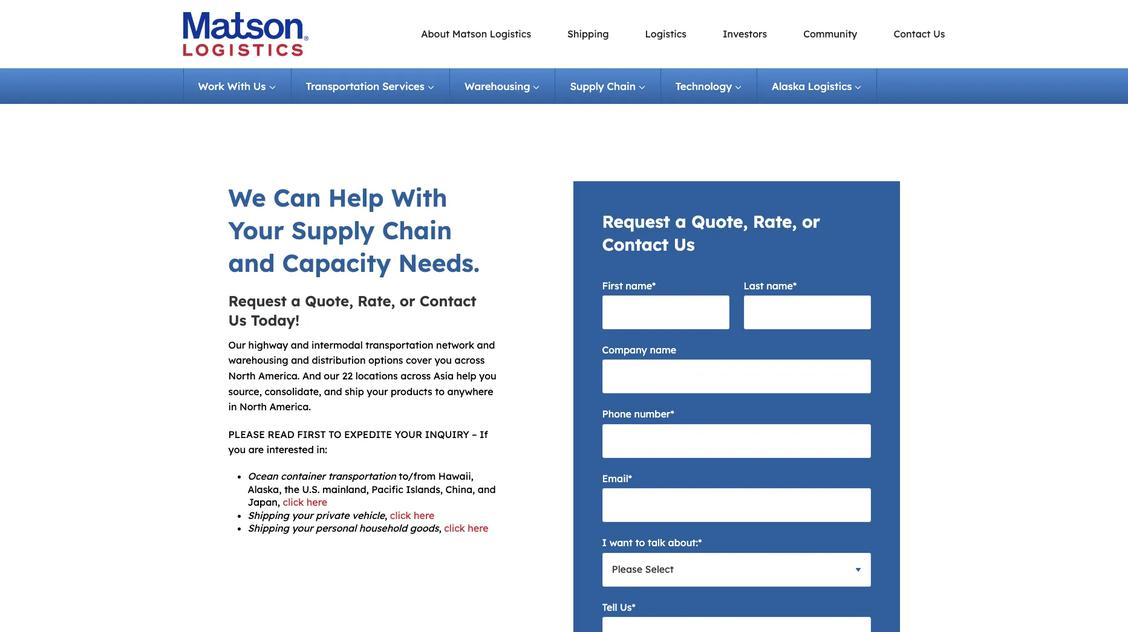 Task type: vqa. For each thing, say whether or not it's contained in the screenshot.
the
yes



Task type: locate. For each thing, give the bounding box(es) containing it.
0 horizontal spatial across
[[401, 370, 431, 382]]

alaska
[[772, 80, 805, 92]]

transportation
[[306, 80, 379, 92]]

a inside request a quote, rate, or contact us
[[675, 211, 686, 232]]

phone
[[602, 409, 631, 421]]

your inquiry –
[[395, 429, 477, 441]]

contact for request a quote, rate, or contact us today!
[[420, 292, 477, 310]]

click up the household
[[390, 510, 411, 522]]

None telephone field
[[602, 424, 871, 458]]

1 vertical spatial ,
[[439, 523, 441, 535]]

1 vertical spatial request
[[228, 292, 287, 310]]

or inside request a quote, rate, or contact us today!
[[400, 292, 415, 310]]

1 horizontal spatial here
[[414, 510, 435, 522]]

2 vertical spatial click
[[444, 523, 465, 535]]

0 horizontal spatial or
[[400, 292, 415, 310]]

None text field
[[602, 618, 871, 633]]

0 horizontal spatial you
[[228, 444, 246, 456]]

0 vertical spatial you
[[435, 355, 452, 367]]

first name *
[[602, 280, 656, 292]]

technology
[[675, 80, 732, 92]]

shipping your personal household goods ,
[[248, 523, 441, 535]]

0 horizontal spatial request
[[228, 292, 287, 310]]

and down 'our'
[[324, 386, 342, 398]]

if
[[480, 429, 488, 441]]

and right highway
[[291, 339, 309, 351]]

name
[[626, 280, 652, 292], [766, 280, 793, 292], [650, 344, 676, 356]]

0 vertical spatial click here
[[283, 497, 327, 509]]

0 vertical spatial contact
[[894, 28, 931, 40]]

request a quote, rate, or contact us today!
[[228, 292, 477, 330]]

alaska logistics link
[[757, 68, 877, 104]]

2 vertical spatial shipping
[[248, 523, 289, 535]]

1 vertical spatial america.
[[269, 401, 311, 413]]

0 vertical spatial ,
[[385, 510, 387, 522]]

tell
[[602, 602, 617, 614]]

1 vertical spatial you
[[479, 370, 496, 382]]

i
[[602, 537, 607, 549]]

1 vertical spatial shipping
[[248, 510, 289, 522]]

2 horizontal spatial click here
[[444, 523, 489, 535]]

a for request a quote, rate, or contact us
[[675, 211, 686, 232]]

to inside our highway and intermodal transportation network and warehousing and distribution options cover you across north america. and our 22 locations across asia help you source, consolidate, and ship your products to anywhere in north america.
[[435, 386, 445, 398]]

0 vertical spatial shipping
[[567, 28, 609, 40]]

request inside request a quote, rate, or contact us
[[602, 211, 670, 232]]

help
[[328, 183, 384, 213]]

us
[[933, 28, 945, 40], [253, 80, 266, 92], [674, 234, 695, 255], [228, 312, 246, 330], [620, 602, 632, 614]]

a inside request a quote, rate, or contact us today!
[[291, 292, 301, 310]]

quote, for request a quote, rate, or contact us today!
[[305, 292, 353, 310]]

investors link
[[723, 28, 767, 40]]

0 horizontal spatial ,
[[385, 510, 387, 522]]

2 horizontal spatial you
[[479, 370, 496, 382]]

chain inside the we can help with your supply chain and capacity needs.
[[382, 215, 452, 246]]

1 vertical spatial rate,
[[358, 292, 395, 310]]

or for request a quote, rate, or contact us
[[802, 211, 820, 232]]

1 vertical spatial quote,
[[305, 292, 353, 310]]

2 vertical spatial click here
[[444, 523, 489, 535]]

goods
[[410, 523, 439, 535]]

0 horizontal spatial a
[[291, 292, 301, 310]]

chain
[[607, 80, 636, 92], [382, 215, 452, 246]]

, up the household
[[385, 510, 387, 522]]

2 horizontal spatial logistics
[[808, 80, 852, 92]]

technology link
[[661, 68, 757, 104]]

menu containing about matson logistics
[[334, 26, 945, 42]]

request
[[602, 211, 670, 232], [228, 292, 287, 310]]

in:
[[317, 444, 327, 456]]

expedite
[[344, 429, 392, 441]]

across up the help
[[455, 355, 485, 367]]

menu
[[334, 26, 945, 42], [183, 68, 877, 104]]

rate,
[[753, 211, 797, 232], [358, 292, 395, 310]]

across down cover
[[401, 370, 431, 382]]

with inside menu
[[227, 80, 250, 92]]

source,
[[228, 386, 262, 398]]

*
[[652, 280, 656, 292], [793, 280, 797, 292], [671, 409, 674, 421], [628, 473, 632, 485], [698, 537, 702, 549], [632, 602, 636, 614]]

north
[[228, 370, 256, 382], [239, 401, 267, 413]]

logistics inside alaska logistics link
[[808, 80, 852, 92]]

our highway and intermodal transportation network and warehousing and distribution options cover you across north america. and our 22 locations across asia help you source, consolidate, and ship your products to anywhere in north america.
[[228, 339, 496, 413]]

about matson logistics
[[421, 28, 531, 40]]

to down the asia
[[435, 386, 445, 398]]

transportation services link
[[291, 68, 450, 104]]

with
[[227, 80, 250, 92], [391, 183, 447, 213]]

you right the help
[[479, 370, 496, 382]]

2 vertical spatial here
[[468, 523, 489, 535]]

america. up consolidate,
[[258, 370, 300, 382]]

transportation up the options at the bottom
[[365, 339, 433, 351]]

to
[[329, 429, 341, 441]]

network
[[436, 339, 474, 351]]

contact
[[894, 28, 931, 40], [602, 234, 669, 255], [420, 292, 477, 310]]

click
[[283, 497, 304, 509], [390, 510, 411, 522], [444, 523, 465, 535]]

2 vertical spatial click here link
[[444, 523, 489, 535]]

i want to talk about: *
[[602, 537, 702, 549]]

1 vertical spatial a
[[291, 292, 301, 310]]

click here up goods
[[390, 510, 435, 522]]

supply chain
[[570, 80, 636, 92]]

click here link up goods
[[390, 510, 435, 522]]

0 vertical spatial with
[[227, 80, 250, 92]]

click here link down u.s.
[[283, 497, 327, 509]]

help
[[456, 370, 476, 382]]

1 vertical spatial click here link
[[390, 510, 435, 522]]

contact inside request a quote, rate, or contact us
[[602, 234, 669, 255]]

1 horizontal spatial click here
[[390, 510, 435, 522]]

0 vertical spatial a
[[675, 211, 686, 232]]

1 horizontal spatial you
[[435, 355, 452, 367]]

transportation up "mainland,"
[[328, 471, 396, 483]]

your
[[228, 215, 284, 246]]

your inside our highway and intermodal transportation network and warehousing and distribution options cover you across north america. and our 22 locations across asia help you source, consolidate, and ship your products to anywhere in north america.
[[367, 386, 388, 398]]

click here for vehicle
[[390, 510, 435, 522]]

0 vertical spatial request
[[602, 211, 670, 232]]

, down islands, china,
[[439, 523, 441, 535]]

north down source,
[[239, 401, 267, 413]]

and
[[228, 248, 275, 278], [291, 339, 309, 351], [477, 339, 495, 351], [291, 355, 309, 367], [324, 386, 342, 398], [478, 484, 496, 496]]

1 horizontal spatial click
[[390, 510, 411, 522]]

and right network
[[477, 339, 495, 351]]

0 horizontal spatial chain
[[382, 215, 452, 246]]

0 vertical spatial transportation
[[365, 339, 433, 351]]

contact inside request a quote, rate, or contact us today!
[[420, 292, 477, 310]]

0 vertical spatial supply
[[570, 80, 604, 92]]

rate, inside request a quote, rate, or contact us today!
[[358, 292, 395, 310]]

click here right goods
[[444, 523, 489, 535]]

1 horizontal spatial a
[[675, 211, 686, 232]]

0 vertical spatial rate,
[[753, 211, 797, 232]]

distribution
[[312, 355, 366, 367]]

0 horizontal spatial click here link
[[283, 497, 327, 509]]

1 vertical spatial your
[[292, 510, 313, 522]]

you up the asia
[[435, 355, 452, 367]]

with inside the we can help with your supply chain and capacity needs.
[[391, 183, 447, 213]]

can
[[273, 183, 321, 213]]

you
[[435, 355, 452, 367], [479, 370, 496, 382], [228, 444, 246, 456]]

your for private
[[292, 510, 313, 522]]

number
[[634, 409, 671, 421]]

click here for household
[[444, 523, 489, 535]]

shipping
[[567, 28, 609, 40], [248, 510, 289, 522], [248, 523, 289, 535]]

quote, for request a quote, rate, or contact us
[[692, 211, 748, 232]]

None text field
[[602, 296, 729, 330], [744, 296, 871, 330], [602, 296, 729, 330], [744, 296, 871, 330]]

name right the first
[[626, 280, 652, 292]]

1 horizontal spatial ,
[[439, 523, 441, 535]]

tell us *
[[602, 602, 636, 614]]

1 vertical spatial to
[[635, 537, 645, 549]]

1 vertical spatial contact
[[602, 234, 669, 255]]

here up goods
[[414, 510, 435, 522]]

1 vertical spatial here
[[414, 510, 435, 522]]

to left talk
[[635, 537, 645, 549]]

0 horizontal spatial rate,
[[358, 292, 395, 310]]

locations
[[356, 370, 398, 382]]

1 vertical spatial click here
[[390, 510, 435, 522]]

1 horizontal spatial request
[[602, 211, 670, 232]]

alaska logistics
[[772, 80, 852, 92]]

* for last name
[[793, 280, 797, 292]]

0 horizontal spatial quote,
[[305, 292, 353, 310]]

or
[[802, 211, 820, 232], [400, 292, 415, 310]]

private
[[316, 510, 349, 522]]

chain inside supply chain link
[[607, 80, 636, 92]]

intermodal
[[312, 339, 363, 351]]

0 vertical spatial across
[[455, 355, 485, 367]]

household
[[359, 523, 407, 535]]

0 vertical spatial america.
[[258, 370, 300, 382]]

click here link
[[283, 497, 327, 509], [390, 510, 435, 522], [444, 523, 489, 535]]

,
[[385, 510, 387, 522], [439, 523, 441, 535]]

name right last
[[766, 280, 793, 292]]

rate, for request a quote, rate, or contact us today!
[[358, 292, 395, 310]]

2 horizontal spatial click here link
[[444, 523, 489, 535]]

0 horizontal spatial to
[[435, 386, 445, 398]]

1 horizontal spatial quote,
[[692, 211, 748, 232]]

1 horizontal spatial to
[[635, 537, 645, 549]]

1 vertical spatial supply
[[291, 215, 375, 246]]

and down your
[[228, 248, 275, 278]]

and right islands, china,
[[478, 484, 496, 496]]

america. down consolidate,
[[269, 401, 311, 413]]

transportation
[[365, 339, 433, 351], [328, 471, 396, 483]]

0 horizontal spatial click
[[283, 497, 304, 509]]

a
[[675, 211, 686, 232], [291, 292, 301, 310]]

your down u.s.
[[292, 510, 313, 522]]

transportation inside our highway and intermodal transportation network and warehousing and distribution options cover you across north america. and our 22 locations across asia help you source, consolidate, and ship your products to anywhere in north america.
[[365, 339, 433, 351]]

1 horizontal spatial contact
[[602, 234, 669, 255]]

0 horizontal spatial here
[[307, 497, 327, 509]]

* for first name
[[652, 280, 656, 292]]

we can help with your supply chain and capacity needs.
[[228, 183, 480, 278]]

1 vertical spatial click
[[390, 510, 411, 522]]

0 vertical spatial chain
[[607, 80, 636, 92]]

your down shipping your private vehicle ,
[[292, 523, 313, 535]]

logistics link
[[645, 28, 687, 40]]

investors
[[723, 28, 767, 40]]

0 horizontal spatial logistics
[[490, 28, 531, 40]]

supply down shipping link
[[570, 80, 604, 92]]

and inside to/from hawaii, alaska, the u.s. mainland, pacific islands, china, and japan,
[[478, 484, 496, 496]]

quote,
[[692, 211, 748, 232], [305, 292, 353, 310]]

click for personal
[[444, 523, 465, 535]]

north up source,
[[228, 370, 256, 382]]

0 vertical spatial to
[[435, 386, 445, 398]]

us inside request a quote, rate, or contact us
[[674, 234, 695, 255]]

click here link for household
[[444, 523, 489, 535]]

1 vertical spatial or
[[400, 292, 415, 310]]

interested
[[267, 444, 314, 456]]

2 vertical spatial your
[[292, 523, 313, 535]]

0 vertical spatial click here link
[[283, 497, 327, 509]]

click here link right goods
[[444, 523, 489, 535]]

1 horizontal spatial rate,
[[753, 211, 797, 232]]

0 horizontal spatial supply
[[291, 215, 375, 246]]

here right goods
[[468, 523, 489, 535]]

us inside request a quote, rate, or contact us today!
[[228, 312, 246, 330]]

2 horizontal spatial click
[[444, 523, 465, 535]]

to/from
[[399, 471, 436, 483]]

u.s.
[[302, 484, 320, 496]]

0 vertical spatial menu
[[334, 26, 945, 42]]

quote, inside request a quote, rate, or contact us today!
[[305, 292, 353, 310]]

or for request a quote, rate, or contact us today!
[[400, 292, 415, 310]]

and
[[302, 370, 321, 382]]

or inside request a quote, rate, or contact us
[[802, 211, 820, 232]]

0 vertical spatial here
[[307, 497, 327, 509]]

warehousing link
[[450, 68, 556, 104]]

1 horizontal spatial supply
[[570, 80, 604, 92]]

0 vertical spatial or
[[802, 211, 820, 232]]

click here down u.s.
[[283, 497, 327, 509]]

work
[[198, 80, 224, 92]]

logistics
[[490, 28, 531, 40], [645, 28, 687, 40], [808, 80, 852, 92]]

products
[[391, 386, 432, 398]]

container
[[281, 471, 325, 483]]

1 vertical spatial with
[[391, 183, 447, 213]]

None email field
[[602, 489, 871, 523]]

name right company
[[650, 344, 676, 356]]

your down locations
[[367, 386, 388, 398]]

company
[[602, 344, 647, 356]]

0 horizontal spatial contact
[[420, 292, 477, 310]]

1 vertical spatial chain
[[382, 215, 452, 246]]

2 horizontal spatial here
[[468, 523, 489, 535]]

2 vertical spatial you
[[228, 444, 246, 456]]

1 horizontal spatial or
[[802, 211, 820, 232]]

about matson logistics link
[[421, 28, 531, 40]]

2 vertical spatial contact
[[420, 292, 477, 310]]

1 vertical spatial across
[[401, 370, 431, 382]]

here up shipping your private vehicle ,
[[307, 497, 327, 509]]

2 horizontal spatial contact
[[894, 28, 931, 40]]

1 vertical spatial menu
[[183, 68, 877, 104]]

you down please
[[228, 444, 246, 456]]

mainland,
[[322, 484, 369, 496]]

1 horizontal spatial chain
[[607, 80, 636, 92]]

your
[[367, 386, 388, 398], [292, 510, 313, 522], [292, 523, 313, 535]]

anywhere
[[447, 386, 493, 398]]

0 horizontal spatial with
[[227, 80, 250, 92]]

click right goods
[[444, 523, 465, 535]]

click here link for vehicle
[[390, 510, 435, 522]]

supply up capacity on the top left of the page
[[291, 215, 375, 246]]

1 horizontal spatial with
[[391, 183, 447, 213]]

0 vertical spatial quote,
[[692, 211, 748, 232]]

click down the
[[283, 497, 304, 509]]

rate, inside request a quote, rate, or contact us
[[753, 211, 797, 232]]

0 vertical spatial north
[[228, 370, 256, 382]]

1 horizontal spatial logistics
[[645, 28, 687, 40]]

0 vertical spatial your
[[367, 386, 388, 398]]

1 horizontal spatial click here link
[[390, 510, 435, 522]]

you inside please read first to expedite your inquiry – if you are interested in:
[[228, 444, 246, 456]]

our
[[228, 339, 246, 351]]

request inside request a quote, rate, or contact us today!
[[228, 292, 287, 310]]

quote, inside request a quote, rate, or contact us
[[692, 211, 748, 232]]

read
[[268, 429, 294, 441]]



Task type: describe. For each thing, give the bounding box(es) containing it.
contact for request a quote, rate, or contact us
[[602, 234, 669, 255]]

shipping link
[[567, 28, 609, 40]]

first
[[297, 429, 326, 441]]

name for last name
[[766, 280, 793, 292]]

want
[[609, 537, 633, 549]]

here for vehicle
[[414, 510, 435, 522]]

ocean container transportation
[[248, 471, 396, 483]]

work with us link
[[183, 68, 291, 104]]

matson
[[452, 28, 487, 40]]

and up and
[[291, 355, 309, 367]]

shipping for shipping your private vehicle ,
[[248, 510, 289, 522]]

consolidate,
[[265, 386, 321, 398]]

last
[[744, 280, 764, 292]]

contact inside menu
[[894, 28, 931, 40]]

first
[[602, 280, 623, 292]]

your for personal
[[292, 523, 313, 535]]

transportation services
[[306, 80, 425, 92]]

community link
[[803, 28, 857, 40]]

the
[[284, 484, 299, 496]]

pacific
[[372, 484, 403, 496]]

Company name text field
[[602, 360, 871, 394]]

please
[[228, 429, 265, 441]]

last name *
[[744, 280, 797, 292]]

shipping your private vehicle ,
[[248, 510, 387, 522]]

supply chain link
[[556, 68, 661, 104]]

our
[[324, 370, 340, 382]]

rate, for request a quote, rate, or contact us
[[753, 211, 797, 232]]

about
[[421, 28, 450, 40]]

0 vertical spatial click
[[283, 497, 304, 509]]

request for request a quote, rate, or contact us
[[602, 211, 670, 232]]

email
[[602, 473, 628, 485]]

contact us
[[894, 28, 945, 40]]

click for private
[[390, 510, 411, 522]]

here for household
[[468, 523, 489, 535]]

please read first to expedite your inquiry – if you are interested in:
[[228, 429, 488, 456]]

shipping for shipping
[[567, 28, 609, 40]]

1 horizontal spatial across
[[455, 355, 485, 367]]

and inside the we can help with your supply chain and capacity needs.
[[228, 248, 275, 278]]

needs.
[[398, 248, 480, 278]]

request a quote, rate, or contact us
[[602, 211, 820, 255]]

* for phone number
[[671, 409, 674, 421]]

contact us link
[[894, 28, 945, 40]]

talk
[[648, 537, 665, 549]]

we
[[228, 183, 266, 213]]

capacity
[[282, 248, 391, 278]]

company name
[[602, 344, 676, 356]]

name for first name
[[626, 280, 652, 292]]

22
[[342, 370, 353, 382]]

a for request a quote, rate, or contact us today!
[[291, 292, 301, 310]]

options
[[368, 355, 403, 367]]

ship
[[345, 386, 364, 398]]

request for request a quote, rate, or contact us today!
[[228, 292, 287, 310]]

email *
[[602, 473, 632, 485]]

vehicle
[[352, 510, 385, 522]]

in
[[228, 401, 237, 413]]

warehousing
[[228, 355, 288, 367]]

to/from hawaii, alaska, the u.s. mainland, pacific islands, china, and japan,
[[248, 471, 496, 509]]

japan,
[[248, 497, 280, 509]]

highway
[[248, 339, 288, 351]]

are
[[248, 444, 264, 456]]

services
[[382, 80, 425, 92]]

hawaii,
[[438, 471, 474, 483]]

personal
[[316, 523, 356, 535]]

islands, china,
[[406, 484, 475, 496]]

cover
[[406, 355, 432, 367]]

1 vertical spatial transportation
[[328, 471, 396, 483]]

about:
[[668, 537, 698, 549]]

ocean
[[248, 471, 278, 483]]

warehousing
[[464, 80, 530, 92]]

community
[[803, 28, 857, 40]]

menu containing work with us
[[183, 68, 877, 104]]

supply inside the we can help with your supply chain and capacity needs.
[[291, 215, 375, 246]]

phone number *
[[602, 409, 674, 421]]

asia
[[433, 370, 454, 382]]

today!
[[251, 312, 299, 330]]

* for tell us
[[632, 602, 636, 614]]

alaska,
[[248, 484, 282, 496]]

work with us
[[198, 80, 266, 92]]

shipping for shipping your personal household goods ,
[[248, 523, 289, 535]]

1 vertical spatial north
[[239, 401, 267, 413]]

0 horizontal spatial click here
[[283, 497, 327, 509]]



